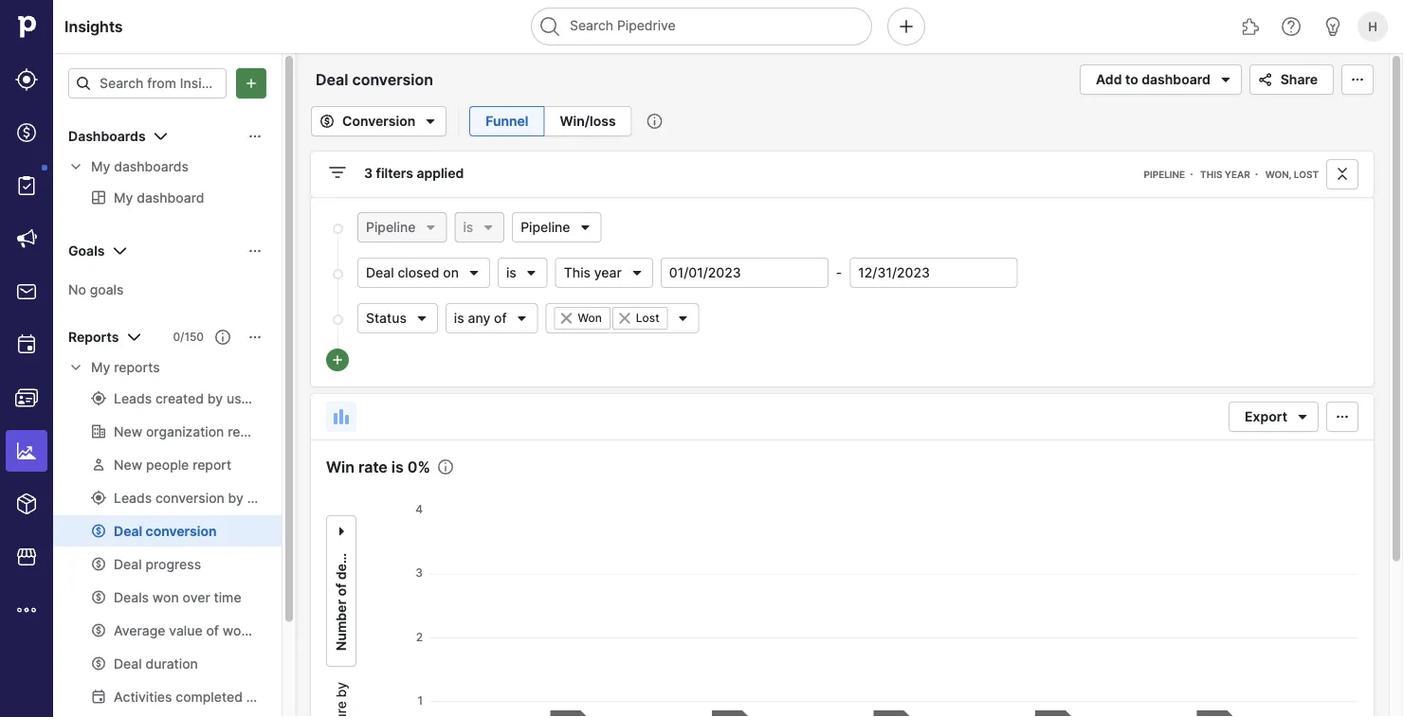 Task type: describe. For each thing, give the bounding box(es) containing it.
Deal closed on field
[[357, 258, 490, 288]]

0 vertical spatial year
[[1225, 169, 1250, 180]]

sales inbox image
[[15, 281, 38, 303]]

this year button
[[555, 258, 653, 288]]

3
[[364, 165, 373, 182]]

MM/DD/YYYY text field
[[661, 258, 828, 288]]

to
[[1125, 72, 1138, 88]]

2 horizontal spatial pipeline
[[1144, 169, 1185, 180]]

deal closed on button
[[357, 258, 490, 288]]

won, lost
[[1265, 169, 1319, 180]]

add to dashboard
[[1096, 72, 1210, 88]]

this year inside popup button
[[564, 265, 622, 281]]

color primary image inside is popup button
[[524, 265, 539, 281]]

is any of button
[[445, 303, 538, 334]]

0 vertical spatial reports
[[68, 329, 119, 346]]

conversion button
[[311, 106, 447, 137]]

won,
[[1265, 169, 1291, 180]]

0 horizontal spatial color primary inverted image
[[240, 76, 263, 91]]

color primary image inside share button
[[1254, 72, 1277, 87]]

Search Pipedrive field
[[531, 8, 872, 46]]

closed
[[398, 265, 439, 281]]

dashboards button
[[53, 121, 282, 152]]

3 filters applied
[[364, 165, 464, 182]]

Deal conversion field
[[311, 67, 462, 92]]

quick help image
[[1280, 15, 1303, 38]]

color secondary image for my dashboards
[[68, 159, 83, 174]]

1 pipeline field from the left
[[357, 212, 447, 243]]

color primary image inside the add to dashboard button
[[1214, 68, 1237, 91]]

products image
[[15, 493, 38, 516]]

deal
[[366, 265, 394, 281]]

color primary image inside goals button
[[109, 240, 131, 263]]

info image
[[647, 114, 662, 129]]

year inside popup button
[[594, 265, 622, 281]]

win/loss button
[[545, 106, 632, 137]]

no goals
[[68, 282, 124, 298]]

none field containing won
[[546, 303, 699, 334]]

is field for this year
[[498, 258, 548, 288]]

color primary image inside 'deal closed on' popup button
[[466, 265, 482, 281]]

number of deals
[[333, 546, 349, 651]]

1 horizontal spatial lost
[[1294, 169, 1319, 180]]

of inside button
[[333, 584, 349, 597]]

number of deals button
[[326, 516, 356, 668]]

funnel button
[[469, 106, 545, 137]]

deals
[[333, 546, 349, 580]]

h button
[[1354, 8, 1392, 46]]

insights
[[64, 17, 123, 36]]

color secondary image for my reports
[[68, 360, 83, 375]]

win
[[326, 458, 355, 476]]

status button
[[357, 303, 438, 334]]

home image
[[12, 12, 41, 41]]

export
[[1245, 409, 1287, 425]]

funnel
[[486, 113, 528, 129]]

color primary image inside the export button
[[1291, 410, 1314, 425]]

1 horizontal spatial this
[[1200, 169, 1222, 180]]

my for my reports
[[91, 360, 110, 376]]

1 vertical spatial reports
[[114, 360, 160, 376]]

0 vertical spatial this year
[[1200, 169, 1250, 180]]

0 horizontal spatial lost
[[636, 311, 659, 325]]

dashboard
[[1142, 72, 1210, 88]]

-
[[836, 265, 842, 281]]

conversion
[[342, 113, 415, 129]]

1 horizontal spatial color primary inverted image
[[330, 353, 345, 368]]

color primary image inside the is any of popup button
[[514, 311, 530, 326]]

win/loss
[[560, 113, 616, 129]]

info image
[[438, 460, 453, 475]]

filters
[[376, 165, 413, 182]]

marketplace image
[[15, 546, 38, 569]]

quick add image
[[895, 15, 918, 38]]

color primary image inside this year popup button
[[629, 265, 644, 281]]

add to dashboard button
[[1080, 64, 1242, 95]]

is field for pipeline
[[454, 212, 505, 243]]



Task type: locate. For each thing, give the bounding box(es) containing it.
1 vertical spatial color secondary image
[[68, 360, 83, 375]]

1 vertical spatial year
[[594, 265, 622, 281]]

goals inside button
[[68, 243, 105, 259]]

0 vertical spatial goals
[[68, 243, 105, 259]]

dashboards inside dashboards button
[[68, 128, 146, 145]]

1 horizontal spatial of
[[494, 310, 507, 327]]

this inside popup button
[[564, 265, 591, 281]]

pipeline inside pipeline popup button
[[521, 219, 570, 236]]

add
[[1096, 72, 1122, 88]]

color primary inverted image
[[240, 76, 263, 91], [330, 353, 345, 368]]

0 vertical spatial my
[[91, 159, 110, 175]]

year up won
[[594, 265, 622, 281]]

0 vertical spatial color primary inverted image
[[240, 76, 263, 91]]

goals up no
[[68, 243, 105, 259]]

This year field
[[555, 258, 653, 288]]

is
[[463, 219, 473, 236], [506, 265, 516, 281], [454, 310, 464, 327], [391, 458, 404, 476]]

0 vertical spatial lost
[[1294, 169, 1319, 180]]

1 color secondary image from the top
[[68, 159, 83, 174]]

win rate is 0%
[[326, 458, 430, 476]]

1 vertical spatial dashboards
[[114, 159, 188, 175]]

0 vertical spatial is field
[[454, 212, 505, 243]]

Pipeline field
[[357, 212, 447, 243], [512, 212, 602, 243]]

is field
[[454, 212, 505, 243], [498, 258, 548, 288]]

MM/DD/YYYY text field
[[850, 258, 1017, 288]]

my dashboards
[[91, 159, 188, 175]]

is down "applied"
[[463, 219, 473, 236]]

goals right no
[[90, 282, 124, 298]]

export button
[[1229, 402, 1319, 432]]

color secondary image left my reports
[[68, 360, 83, 375]]

0 horizontal spatial pipeline field
[[357, 212, 447, 243]]

is field up on
[[454, 212, 505, 243]]

this year left the won, in the top right of the page
[[1200, 169, 1250, 180]]

Status field
[[357, 303, 438, 334]]

1 vertical spatial this year
[[564, 265, 622, 281]]

1 horizontal spatial this year
[[1200, 169, 1250, 180]]

won
[[578, 311, 602, 325]]

reports
[[68, 329, 119, 346], [114, 360, 160, 376]]

1 vertical spatial goals
[[90, 282, 124, 298]]

1 horizontal spatial pipeline
[[521, 219, 570, 236]]

2 my from the top
[[91, 360, 110, 376]]

color primary image inside pipeline popup button
[[578, 220, 593, 235]]

of
[[494, 310, 507, 327], [333, 584, 349, 597]]

my down no goals
[[91, 360, 110, 376]]

this year
[[1200, 169, 1250, 180], [564, 265, 622, 281]]

campaigns image
[[15, 228, 38, 250]]

any
[[468, 310, 490, 327]]

contacts image
[[15, 387, 38, 410]]

lost right the won, in the top right of the page
[[1294, 169, 1319, 180]]

pipeline field up is popup button
[[512, 212, 602, 243]]

leads image
[[15, 68, 38, 91]]

is left any at left
[[454, 310, 464, 327]]

pipeline button
[[512, 212, 602, 243]]

color primary image inside goals button
[[247, 244, 263, 259]]

lost right won
[[636, 311, 659, 325]]

dashboards down dashboards button
[[114, 159, 188, 175]]

my down dashboards button
[[91, 159, 110, 175]]

year left the won, in the top right of the page
[[1225, 169, 1250, 180]]

status
[[366, 310, 407, 327]]

this up won
[[564, 265, 591, 281]]

share button
[[1249, 64, 1334, 95]]

more image
[[15, 599, 38, 622]]

color primary image inside number of deals button
[[334, 521, 349, 543]]

of down deals
[[333, 584, 349, 597]]

my reports
[[91, 360, 160, 376]]

reports down no goals
[[114, 360, 160, 376]]

deals image
[[15, 121, 38, 144]]

of right any at left
[[494, 310, 507, 327]]

is inside field
[[454, 310, 464, 327]]

dashboards up "my dashboards"
[[68, 128, 146, 145]]

color primary image
[[149, 125, 172, 148], [247, 129, 263, 144], [109, 240, 131, 263], [466, 265, 482, 281], [629, 265, 644, 281], [414, 311, 429, 326], [617, 311, 632, 326], [675, 311, 691, 326], [215, 330, 230, 345], [247, 330, 263, 345], [330, 406, 353, 428], [1291, 410, 1314, 425], [1331, 410, 1354, 425], [334, 521, 349, 543]]

h
[[1368, 19, 1377, 34]]

0 horizontal spatial year
[[594, 265, 622, 281]]

1 vertical spatial lost
[[636, 311, 659, 325]]

goals button
[[53, 236, 282, 266]]

0 vertical spatial of
[[494, 310, 507, 327]]

1 vertical spatial color primary inverted image
[[330, 353, 345, 368]]

pipeline
[[1144, 169, 1185, 180], [366, 219, 416, 236], [521, 219, 570, 236]]

menu
[[0, 0, 53, 718]]

of inside popup button
[[494, 310, 507, 327]]

0 horizontal spatial this
[[564, 265, 591, 281]]

menu item
[[0, 425, 53, 478]]

0 vertical spatial dashboards
[[68, 128, 146, 145]]

color primary image inside status popup button
[[414, 311, 429, 326]]

0 horizontal spatial of
[[333, 584, 349, 597]]

is button
[[498, 258, 548, 288]]

0 horizontal spatial pipeline
[[366, 219, 416, 236]]

1 horizontal spatial pipeline field
[[512, 212, 602, 243]]

activities image
[[15, 334, 38, 356]]

color primary image
[[1214, 68, 1237, 91], [1254, 72, 1277, 87], [1346, 72, 1369, 87], [76, 76, 91, 91], [419, 110, 442, 133], [316, 114, 338, 129], [326, 161, 349, 184], [1331, 167, 1354, 182], [423, 220, 438, 235], [481, 220, 496, 235], [578, 220, 593, 235], [247, 244, 263, 259], [524, 265, 539, 281], [514, 311, 530, 326], [559, 311, 574, 326], [123, 326, 145, 349]]

1 vertical spatial of
[[333, 584, 349, 597]]

1 vertical spatial this
[[564, 265, 591, 281]]

sales assistant image
[[1321, 15, 1344, 38]]

color secondary image
[[68, 159, 83, 174], [68, 360, 83, 375]]

this year up won
[[564, 265, 622, 281]]

deal closed on
[[366, 265, 459, 281]]

number
[[333, 600, 349, 651]]

2 color secondary image from the top
[[68, 360, 83, 375]]

year
[[1225, 169, 1250, 180], [594, 265, 622, 281]]

pipeline field up the deal closed on on the top of page
[[357, 212, 447, 243]]

0%
[[407, 458, 430, 476]]

applied
[[417, 165, 464, 182]]

1 vertical spatial is field
[[498, 258, 548, 288]]

this left the won, in the top right of the page
[[1200, 169, 1222, 180]]

is field up is any of field
[[498, 258, 548, 288]]

dashboards
[[68, 128, 146, 145], [114, 159, 188, 175]]

is any of field
[[445, 303, 538, 334]]

reports up my reports
[[68, 329, 119, 346]]

no
[[68, 282, 86, 298]]

0 vertical spatial this
[[1200, 169, 1222, 180]]

region
[[364, 494, 1358, 718]]

None field
[[546, 303, 699, 334]]

goals
[[68, 243, 105, 259], [90, 282, 124, 298]]

insights image
[[15, 440, 38, 463]]

is any of
[[454, 310, 507, 327]]

2 pipeline field from the left
[[512, 212, 602, 243]]

0 vertical spatial color secondary image
[[68, 159, 83, 174]]

on
[[443, 265, 459, 281]]

Search from Insights text field
[[68, 68, 227, 99]]

lost
[[1294, 169, 1319, 180], [636, 311, 659, 325]]

is left 0%
[[391, 458, 404, 476]]

1 my from the top
[[91, 159, 110, 175]]

this
[[1200, 169, 1222, 180], [564, 265, 591, 281]]

color undefined image
[[15, 174, 38, 197]]

rate
[[358, 458, 388, 476]]

is up is any of field
[[506, 265, 516, 281]]

1 horizontal spatial year
[[1225, 169, 1250, 180]]

0/150
[[173, 330, 204, 344]]

share
[[1280, 72, 1318, 88]]

0 horizontal spatial this year
[[564, 265, 622, 281]]

color secondary image right color undefined "icon"
[[68, 159, 83, 174]]

my for my dashboards
[[91, 159, 110, 175]]

my
[[91, 159, 110, 175], [91, 360, 110, 376]]

1 vertical spatial my
[[91, 360, 110, 376]]



Task type: vqa. For each thing, say whether or not it's contained in the screenshot.
"Deal Closed On"
yes



